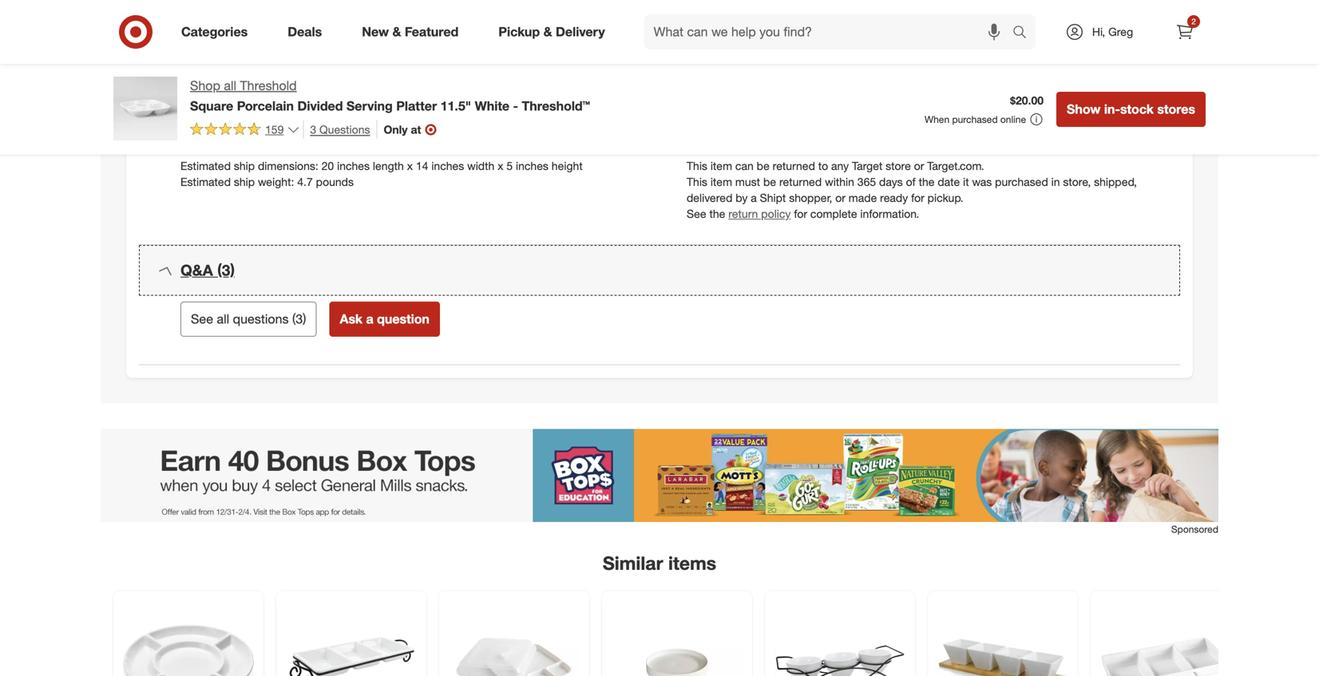 Task type: vqa. For each thing, say whether or not it's contained in the screenshot.
cup
yes



Task type: describe. For each thing, give the bounding box(es) containing it.
when
[[925, 113, 950, 125]]

divided
[[297, 98, 343, 114]]

shopper,
[[789, 191, 832, 205]]

or down holds at the bottom
[[300, 369, 310, 383]]

bobbi
[[180, 327, 206, 339]]

online
[[1000, 113, 1026, 125]]

hold?
[[355, 305, 385, 319]]

details inside 'shipping details estimated ship dimensions: 20 inches length x 14 inches width x 5 inches height estimated ship weight: 4.7 pounds'
[[237, 136, 278, 151]]

see
[[687, 207, 706, 221]]

it inside the center section holds 1 cup filled to the very top.  i would be comfortable putting 3/4 of a cup of sauce or dip in it.  the outside sections hold 1-1/2 cups filled to the very top, so 1 cup or 1-1/4 cups of sauce or dip would fit and still allow the platter to be passed.  it might be a bit heavy for passing for some people when it is filled though.  the empty platter weighs about 5 pounds.
[[861, 369, 867, 383]]

how
[[195, 305, 219, 319]]

cup inside "q: how much does each section hold? 1 cup, 1/2 cup or smaller???? bobbi - 5 years ago"
[[442, 305, 462, 319]]

q: how much does each section hold? 1 cup, 1/2 cup or smaller???? bobbi - 5 years ago
[[180, 305, 543, 339]]

5 inside "q: how much does each section hold? 1 cup, 1/2 cup or smaller???? bobbi - 5 years ago"
[[215, 327, 220, 339]]

much
[[222, 305, 252, 319]]

1 vertical spatial dip
[[313, 369, 329, 383]]

3 inches from the left
[[516, 159, 548, 173]]

0 vertical spatial returned
[[773, 159, 815, 173]]

store
[[886, 159, 911, 173]]

shop all threshold square porcelain divided serving platter 11.5" white - threshold™
[[190, 78, 590, 114]]

the down top.
[[448, 369, 463, 383]]

delivered
[[687, 191, 733, 205]]

by
[[736, 191, 748, 205]]

it. inside the center section holds 1 cup filled to the very top.  i would be comfortable putting 3/4 of a cup of sauce or dip in it.  the outside sections hold 1-1/2 cups filled to the very top, so 1 cup or 1-1/4 cups of sauce or dip would fit and still allow the platter to be passed.  it might be a bit heavy for passing for some people when it is filled though.  the empty platter weighs about 5 pounds.
[[783, 353, 792, 367]]

i
[[473, 353, 476, 367]]

info.
[[704, 40, 725, 54]]

some
[[762, 369, 790, 383]]

advertisement element
[[101, 436, 1218, 530]]

2 horizontal spatial filled
[[985, 353, 1008, 367]]

empty
[[970, 369, 1002, 383]]

each
[[284, 305, 310, 319]]

2 link
[[1167, 14, 1202, 50]]

date
[[938, 175, 960, 189]]

show in-stock stores
[[1067, 101, 1195, 117]]

2 horizontal spatial 1
[[1105, 353, 1111, 367]]

3
[[310, 122, 316, 136]]

for down shopper,
[[794, 207, 807, 221]]

about inside the center section holds 1 cup filled to the very top.  i would be comfortable putting 3/4 of a cup of sauce or dip in it.  the outside sections hold 1-1/2 cups filled to the very top, so 1 cup or 1-1/4 cups of sauce or dip would fit and still allow the platter to be passed.  it might be a bit heavy for passing for some people when it is filled though.  the empty platter weighs about 5 pounds.
[[1079, 369, 1107, 383]]

section inside "q: how much does each section hold? 1 cup, 1/2 cup or smaller???? bobbi - 5 years ago"
[[313, 305, 352, 319]]

1 very from the left
[[427, 353, 448, 367]]

20
[[322, 159, 334, 173]]

threshold
[[240, 78, 297, 93]]

days
[[879, 175, 903, 189]]

complete,
[[393, 40, 443, 54]]

1 horizontal spatial sauce
[[706, 353, 736, 367]]

section inside the center section holds 1 cup filled to the very top.  i would be comfortable putting 3/4 of a cup of sauce or dip in it.  the outside sections hold 1-1/2 cups filled to the very top, so 1 cup or 1-1/4 cups of sauce or dip would fit and still allow the platter to be passed.  it might be a bit heavy for passing for some people when it is filled though.  the empty platter weighs about 5 pounds.
[[267, 353, 304, 367]]

& for new
[[392, 24, 401, 40]]

new
[[362, 24, 389, 40]]

the up still
[[408, 353, 424, 367]]

to up still
[[395, 353, 405, 367]]

report incorrect product info. button
[[577, 39, 725, 55]]

passed.
[[531, 369, 570, 383]]

the left top,
[[1024, 353, 1040, 367]]

0 horizontal spatial filled
[[368, 353, 392, 367]]

2 inches from the left
[[431, 159, 464, 173]]

aren't
[[303, 40, 331, 54]]

11.5"
[[440, 98, 471, 114]]

a inside this item can be returned to any target store or target.com. this item must be returned within 365 days of the date it was purchased in store, shipped, delivered by a shipt shopper, or made ready for pickup. see the return policy for complete information.
[[751, 191, 757, 205]]

(3)
[[217, 261, 235, 279]]

cup up heavy at the bottom of the page
[[672, 353, 690, 367]]

159
[[265, 122, 284, 136]]

when purchased online
[[925, 113, 1026, 125]]

pounds.
[[196, 385, 237, 399]]

of inside this item can be returned to any target store or target.com. this item must be returned within 365 days of the date it was purchased in store, shipped, delivered by a shipt shopper, or made ready for pickup. see the return policy for complete information.
[[906, 175, 916, 189]]

shipping details estimated ship dimensions: 20 inches length x 14 inches width x 5 inches height estimated ship weight: 4.7 pounds
[[180, 136, 583, 189]]

5 inside the center section holds 1 cup filled to the very top.  i would be comfortable putting 3/4 of a cup of sauce or dip in it.  the outside sections hold 1-1/2 cups filled to the very top, so 1 cup or 1-1/4 cups of sauce or dip would fit and still allow the platter to be passed.  it might be a bit heavy for passing for some people when it is filled though.  the empty platter weighs about 5 pounds.
[[1111, 369, 1117, 383]]

to right want
[[490, 40, 500, 54]]

width
[[467, 159, 494, 173]]

elama 5 piece party serving set image
[[937, 608, 1068, 676]]

sections
[[857, 353, 899, 367]]

greg
[[1108, 25, 1133, 39]]

still
[[399, 369, 416, 383]]

$20.00
[[1010, 93, 1044, 107]]

or right store
[[914, 159, 924, 173]]

store,
[[1063, 175, 1091, 189]]

return
[[728, 207, 758, 221]]

image of square porcelain divided serving platter 11.5" white - threshold™ image
[[113, 77, 177, 141]]

2 estimated from the top
[[180, 175, 231, 189]]

shop
[[190, 78, 220, 93]]

height
[[552, 159, 583, 173]]

0 horizontal spatial 1-
[[196, 369, 207, 383]]

heavy
[[655, 369, 684, 383]]

to left top,
[[1011, 353, 1021, 367]]

information.
[[860, 207, 919, 221]]

accurate
[[334, 40, 377, 54]]

2 horizontal spatial the
[[948, 369, 967, 383]]

only at
[[384, 122, 421, 136]]

cup right so on the right of the page
[[1114, 353, 1133, 367]]

be up shipt
[[763, 175, 776, 189]]

categories link
[[168, 14, 268, 50]]

smaller????
[[479, 305, 543, 319]]

stock
[[1120, 101, 1154, 117]]

4.7
[[297, 175, 313, 189]]

shipped,
[[1094, 175, 1137, 189]]

similar
[[603, 559, 663, 582]]

hi,
[[1092, 25, 1105, 39]]

- inside shop all threshold square porcelain divided serving platter 11.5" white - threshold™
[[513, 98, 518, 114]]

complete
[[810, 207, 857, 221]]

pickup & delivery link
[[485, 14, 625, 50]]

a:
[[196, 353, 210, 367]]

might
[[582, 369, 611, 383]]

porcelain
[[237, 98, 294, 114]]

q&a
[[180, 261, 213, 279]]

in inside the center section holds 1 cup filled to the very top.  i would be comfortable putting 3/4 of a cup of sauce or dip in it.  the outside sections hold 1-1/2 cups filled to the very top, so 1 cup or 1-1/4 cups of sauce or dip would fit and still allow the platter to be passed.  it might be a bit heavy for passing for some people when it is filled though.  the empty platter weighs about 5 pounds.
[[771, 353, 780, 367]]

1/2 inside "q: how much does each section hold? 1 cup, 1/2 cup or smaller???? bobbi - 5 years ago"
[[423, 305, 439, 319]]

0 vertical spatial details
[[234, 40, 266, 54]]

or inside "q: how much does each section hold? 1 cup, 1/2 cup or smaller???? bobbi - 5 years ago"
[[465, 305, 476, 319]]

passing
[[703, 369, 742, 383]]

in inside this item can be returned to any target store or target.com. this item must be returned within 365 days of the date it was purchased in store, shipped, delivered by a shipt shopper, or made ready for pickup. see the return policy for complete information.
[[1051, 175, 1060, 189]]

categories
[[181, 24, 248, 40]]

1 estimated from the top
[[180, 159, 231, 173]]

1 horizontal spatial dip
[[753, 353, 768, 367]]

gibson elite gracious dining 2 piece 3-section stoneware tidbit dish with acacia wood stand in white image
[[1100, 608, 1231, 676]]

above
[[270, 40, 300, 54]]

search button
[[1005, 14, 1044, 53]]

the right if
[[190, 40, 206, 54]]

search
[[1005, 26, 1044, 41]]

2 ship from the top
[[234, 175, 255, 189]]

0 horizontal spatial the
[[210, 353, 229, 367]]

platter
[[396, 98, 437, 114]]

for right heavy at the bottom of the page
[[687, 369, 700, 383]]

159 link
[[190, 120, 300, 140]]

1/4
[[207, 369, 223, 383]]

- inside "q: how much does each section hold? 1 cup, 1/2 cup or smaller???? bobbi - 5 years ago"
[[209, 327, 212, 339]]

want
[[463, 40, 487, 54]]

new & featured link
[[348, 14, 479, 50]]



Task type: locate. For each thing, give the bounding box(es) containing it.
it
[[963, 175, 969, 189], [861, 369, 867, 383]]

target.com.
[[927, 159, 984, 173]]

0 vertical spatial it
[[963, 175, 969, 189]]

1 right so on the right of the page
[[1105, 353, 1111, 367]]

x right width
[[498, 159, 503, 173]]

2 very from the left
[[1043, 353, 1064, 367]]

cup,
[[397, 305, 419, 319]]

gibson gracious dining 4 pc serving set with metal rack in white image
[[775, 608, 905, 676]]

featured
[[405, 24, 459, 40]]

any
[[831, 159, 849, 173]]

What can we help you find? suggestions appear below search field
[[644, 14, 1016, 50]]

cups up empty
[[957, 353, 981, 367]]

stores
[[1157, 101, 1195, 117]]

0 horizontal spatial x
[[407, 159, 413, 173]]

0 vertical spatial estimated
[[180, 159, 231, 173]]

1 vertical spatial about
[[1079, 369, 1107, 383]]

0 horizontal spatial section
[[267, 353, 304, 367]]

comfortable
[[529, 353, 589, 367]]

1 vertical spatial details
[[237, 136, 278, 151]]

0 horizontal spatial 1
[[337, 353, 343, 367]]

top.
[[452, 353, 470, 367]]

to
[[490, 40, 500, 54], [818, 159, 828, 173], [395, 353, 405, 367], [1011, 353, 1021, 367], [502, 369, 512, 383]]

a left bit
[[630, 369, 636, 383]]

0 horizontal spatial would
[[332, 369, 362, 383]]

3/4
[[630, 353, 647, 367]]

1 shipping from the top
[[180, 94, 244, 113]]

1 left cup,
[[388, 305, 394, 319]]

1 horizontal spatial 1
[[388, 305, 394, 319]]

holds
[[307, 353, 334, 367]]

1 horizontal spatial &
[[392, 24, 401, 40]]

1 horizontal spatial filled
[[881, 369, 905, 383]]

2 shipping from the top
[[180, 136, 234, 151]]

2 horizontal spatial inches
[[516, 159, 548, 173]]

2 vertical spatial a
[[630, 369, 636, 383]]

or right so on the right of the page
[[1136, 353, 1146, 367]]

1/2 inside the center section holds 1 cup filled to the very top.  i would be comfortable putting 3/4 of a cup of sauce or dip in it.  the outside sections hold 1-1/2 cups filled to the very top, so 1 cup or 1-1/4 cups of sauce or dip would fit and still allow the platter to be passed.  it might be a bit heavy for passing for some people when it is filled though.  the empty platter weighs about 5 pounds.
[[938, 353, 954, 367]]

very
[[427, 353, 448, 367], [1043, 353, 1064, 367]]

1 vertical spatial estimated
[[180, 175, 231, 189]]

the up people at the right
[[795, 353, 814, 367]]

0 vertical spatial shipping
[[180, 94, 244, 113]]

inches left height
[[516, 159, 548, 173]]

0 horizontal spatial inches
[[337, 159, 370, 173]]

length
[[373, 159, 404, 173]]

delivery
[[556, 24, 605, 40]]

filled up empty
[[985, 353, 1008, 367]]

2 x from the left
[[498, 159, 503, 173]]

a right by
[[751, 191, 757, 205]]

would left fit
[[332, 369, 362, 383]]

& down threshold
[[248, 94, 258, 113]]

filled up and
[[368, 353, 392, 367]]

0 horizontal spatial it
[[861, 369, 867, 383]]

this item can be returned to any target store or target.com. this item must be returned within 365 days of the date it was purchased in store, shipped, delivered by a shipt shopper, or made ready for pickup. see the return policy for complete information.
[[687, 159, 1137, 221]]

& for pickup
[[543, 24, 552, 40]]

of
[[906, 175, 916, 189], [650, 353, 659, 367], [694, 353, 703, 367], [254, 369, 263, 383]]

new & featured
[[362, 24, 459, 40]]

questions
[[319, 122, 370, 136]]

weight:
[[258, 175, 294, 189]]

0 vertical spatial ship
[[234, 159, 255, 173]]

0 vertical spatial sauce
[[706, 353, 736, 367]]

platter right empty
[[1005, 369, 1037, 383]]

or up passing
[[739, 353, 750, 367]]

the left date on the right top
[[919, 175, 935, 189]]

the center section holds 1 cup filled to the very top.  i would be comfortable putting 3/4 of a cup of sauce or dip in it.  the outside sections hold 1-1/2 cups filled to the very top, so 1 cup or 1-1/4 cups of sauce or dip would fit and still allow the platter to be passed.  it might be a bit heavy for passing for some people when it is filled though.  the empty platter weighs about 5 pounds.
[[196, 353, 1146, 399]]

in up some on the bottom of the page
[[771, 353, 780, 367]]

1 inside "q: how much does each section hold? 1 cup, 1/2 cup or smaller???? bobbi - 5 years ago"
[[388, 305, 394, 319]]

1- up though.
[[927, 353, 938, 367]]

for
[[911, 191, 924, 205], [794, 207, 807, 221], [687, 369, 700, 383], [745, 369, 759, 383]]

dimensions:
[[258, 159, 318, 173]]

does
[[255, 305, 281, 319]]

0 vertical spatial purchased
[[952, 113, 998, 125]]

& inside pickup & delivery link
[[543, 24, 552, 40]]

about down pickup & delivery
[[533, 40, 562, 54]]

1 vertical spatial purchased
[[995, 175, 1048, 189]]

1 vertical spatial cups
[[226, 369, 251, 383]]

0 vertical spatial 1/2
[[423, 305, 439, 319]]

similar items
[[603, 559, 716, 582]]

0 horizontal spatial dip
[[313, 369, 329, 383]]

1 horizontal spatial it
[[963, 175, 969, 189]]

the down delivered
[[709, 207, 725, 221]]

ship
[[234, 159, 255, 173], [234, 175, 255, 189]]

a up heavy at the bottom of the page
[[662, 353, 668, 367]]

1 vertical spatial would
[[332, 369, 362, 383]]

be left comfortable
[[513, 353, 525, 367]]

ago
[[249, 327, 265, 339]]

0 vertical spatial section
[[313, 305, 352, 319]]

1 vertical spatial this
[[687, 175, 707, 189]]

2 vertical spatial item
[[710, 175, 732, 189]]

2 horizontal spatial &
[[543, 24, 552, 40]]

0 horizontal spatial very
[[427, 353, 448, 367]]

serving
[[346, 98, 393, 114]]

& right new
[[392, 24, 401, 40]]

bit
[[639, 369, 651, 383]]

0 horizontal spatial cups
[[226, 369, 251, 383]]

1 horizontal spatial a
[[662, 353, 668, 367]]

0 horizontal spatial sauce
[[267, 369, 297, 383]]

1 vertical spatial 1/2
[[938, 353, 954, 367]]

report
[[577, 40, 612, 54]]

1 horizontal spatial the
[[795, 353, 814, 367]]

dip up some on the bottom of the page
[[753, 353, 768, 367]]

0 horizontal spatial platter
[[467, 369, 499, 383]]

2 platter from the left
[[1005, 369, 1037, 383]]

x left '14'
[[407, 159, 413, 173]]

about down so on the right of the page
[[1079, 369, 1107, 383]]

1 this from the top
[[687, 159, 707, 173]]

it. up some on the bottom of the page
[[783, 353, 792, 367]]

cups down center
[[226, 369, 251, 383]]

ship down '159' 'link'
[[234, 159, 255, 173]]

shipt
[[760, 191, 786, 205]]

be right can
[[757, 159, 770, 173]]

1 vertical spatial section
[[267, 353, 304, 367]]

1 vertical spatial in
[[771, 353, 780, 367]]

inches up pounds
[[337, 159, 370, 173]]

section
[[313, 305, 352, 319], [267, 353, 304, 367]]

ship left weight:
[[234, 175, 255, 189]]

the
[[190, 40, 206, 54], [919, 175, 935, 189], [709, 207, 725, 221], [408, 353, 424, 367], [1024, 353, 1040, 367], [448, 369, 463, 383]]

be left "passed."
[[515, 369, 528, 383]]

1 vertical spatial returned
[[779, 175, 822, 189]]

1 vertical spatial item
[[710, 159, 732, 173]]

or down new
[[380, 40, 390, 54]]

1/2 up though.
[[938, 353, 954, 367]]

2 vertical spatial 5
[[1111, 369, 1117, 383]]

1 right holds at the bottom
[[337, 353, 343, 367]]

nordic ware 8" lunch plates - set of 2 image
[[612, 608, 743, 676]]

shipping inside dropdown button
[[180, 94, 244, 113]]

2 this from the top
[[687, 175, 707, 189]]

1 ship from the top
[[234, 159, 255, 173]]

or left smaller????
[[465, 305, 476, 319]]

0 vertical spatial dip
[[753, 353, 768, 367]]

section left holds at the bottom
[[267, 353, 304, 367]]

0 horizontal spatial 1/2
[[423, 305, 439, 319]]

1 x from the left
[[407, 159, 413, 173]]

0 horizontal spatial &
[[248, 94, 258, 113]]

dip down holds at the bottom
[[313, 369, 329, 383]]

section right each
[[313, 305, 352, 319]]

shipping & returns button
[[139, 78, 1180, 129]]

0 horizontal spatial in
[[771, 353, 780, 367]]

if the item details above aren't accurate or complete, we want to know about it. report incorrect product info.
[[180, 40, 725, 54]]

5 inside 'shipping details estimated ship dimensions: 20 inches length x 14 inches width x 5 inches height estimated ship weight: 4.7 pounds'
[[506, 159, 513, 173]]

purchased right when
[[952, 113, 998, 125]]

1 horizontal spatial platter
[[1005, 369, 1037, 383]]

0 vertical spatial this
[[687, 159, 707, 173]]

2 horizontal spatial 5
[[1111, 369, 1117, 383]]

for right ready
[[911, 191, 924, 205]]

& inside new & featured link
[[392, 24, 401, 40]]

must
[[735, 175, 760, 189]]

platter down i
[[467, 369, 499, 383]]

bruntmor 12'' 5 sectional porcelain divided serving platter - white image
[[123, 608, 254, 676]]

1 horizontal spatial 5
[[506, 159, 513, 173]]

only
[[384, 122, 408, 136]]

to left any
[[818, 159, 828, 173]]

3 questions link
[[303, 120, 370, 139]]

it left is
[[861, 369, 867, 383]]

very up weighs
[[1043, 353, 1064, 367]]

show in-stock stores button
[[1056, 92, 1206, 127]]

item up delivered
[[710, 175, 732, 189]]

purchased right "was"
[[995, 175, 1048, 189]]

1 platter from the left
[[467, 369, 499, 383]]

1 vertical spatial sauce
[[267, 369, 297, 383]]

is
[[870, 369, 878, 383]]

0 horizontal spatial a
[[630, 369, 636, 383]]

1 horizontal spatial cups
[[957, 353, 981, 367]]

ready
[[880, 191, 908, 205]]

0 vertical spatial 1-
[[927, 353, 938, 367]]

be down putting
[[614, 369, 627, 383]]

returns
[[263, 94, 320, 113]]

1 horizontal spatial -
[[513, 98, 518, 114]]

policy
[[761, 207, 791, 221]]

sauce down does
[[267, 369, 297, 383]]

return policy link
[[728, 207, 791, 221]]

shipping down shop
[[180, 94, 244, 113]]

within
[[825, 175, 854, 189]]

1 vertical spatial 1-
[[196, 369, 207, 383]]

estimated
[[180, 159, 231, 173], [180, 175, 231, 189]]

shipping & returns
[[180, 94, 320, 113]]

1 inches from the left
[[337, 159, 370, 173]]

0 horizontal spatial about
[[533, 40, 562, 54]]

& inside shipping & returns dropdown button
[[248, 94, 258, 113]]

shipping inside 'shipping details estimated ship dimensions: 20 inches length x 14 inches width x 5 inches height estimated ship weight: 4.7 pounds'
[[180, 136, 234, 151]]

inches right '14'
[[431, 159, 464, 173]]

1 horizontal spatial 1/2
[[938, 353, 954, 367]]

would right i
[[479, 353, 509, 367]]

q:
[[180, 305, 192, 319]]

& for shipping
[[248, 94, 258, 113]]

& right pickup
[[543, 24, 552, 40]]

0 vertical spatial item
[[209, 40, 230, 54]]

it left "was"
[[963, 175, 969, 189]]

shipping for shipping details estimated ship dimensions: 20 inches length x 14 inches width x 5 inches height estimated ship weight: 4.7 pounds
[[180, 136, 234, 151]]

shipping down square
[[180, 136, 234, 151]]

0 vertical spatial cups
[[957, 353, 981, 367]]

fit
[[365, 369, 374, 383]]

cup right cup,
[[442, 305, 462, 319]]

1 horizontal spatial inches
[[431, 159, 464, 173]]

the left empty
[[948, 369, 967, 383]]

center
[[232, 353, 264, 367]]

shipping for shipping & returns
[[180, 94, 244, 113]]

0 vertical spatial 5
[[506, 159, 513, 173]]

1 vertical spatial 5
[[215, 327, 220, 339]]

2 horizontal spatial a
[[751, 191, 757, 205]]

details left the above
[[234, 40, 266, 54]]

hi, greg
[[1092, 25, 1133, 39]]

and
[[377, 369, 396, 383]]

threshold™
[[522, 98, 590, 114]]

1 horizontal spatial it.
[[783, 353, 792, 367]]

cup
[[442, 305, 462, 319], [347, 353, 365, 367], [672, 353, 690, 367], [1114, 353, 1133, 367]]

0 vertical spatial about
[[533, 40, 562, 54]]

1 horizontal spatial would
[[479, 353, 509, 367]]

it inside this item can be returned to any target store or target.com. this item must be returned within 365 days of the date it was purchased in store, shipped, delivered by a shipt shopper, or made ready for pickup. see the return policy for complete information.
[[963, 175, 969, 189]]

1 vertical spatial -
[[209, 327, 212, 339]]

1 horizontal spatial section
[[313, 305, 352, 319]]

if
[[180, 40, 187, 54]]

purchased inside this item can be returned to any target store or target.com. this item must be returned within 365 days of the date it was purchased in store, shipped, delivered by a shipt shopper, or made ready for pickup. see the return policy for complete information.
[[995, 175, 1048, 189]]

item left can
[[710, 159, 732, 173]]

1 vertical spatial ship
[[234, 175, 255, 189]]

details up the 'dimensions:'
[[237, 136, 278, 151]]

or down "within"
[[835, 191, 846, 205]]

1 horizontal spatial 1-
[[927, 353, 938, 367]]

deals link
[[274, 14, 342, 50]]

1 horizontal spatial in
[[1051, 175, 1060, 189]]

1 vertical spatial it.
[[783, 353, 792, 367]]

- right bobbi
[[209, 327, 212, 339]]

know
[[503, 40, 530, 54]]

the up 1/4
[[210, 353, 229, 367]]

nordic ware divided dinner tray with lid - white image
[[449, 608, 580, 676]]

1- down a:
[[196, 369, 207, 383]]

very up the allow
[[427, 353, 448, 367]]

1 horizontal spatial x
[[498, 159, 503, 173]]

cup up fit
[[347, 353, 365, 367]]

to inside this item can be returned to any target store or target.com. this item must be returned within 365 days of the date it was purchased in store, shipped, delivered by a shipt shopper, or made ready for pickup. see the return policy for complete information.
[[818, 159, 828, 173]]

5 right width
[[506, 159, 513, 173]]

1 vertical spatial it
[[861, 369, 867, 383]]

1 horizontal spatial very
[[1043, 353, 1064, 367]]

item down categories
[[209, 40, 230, 54]]

items
[[668, 559, 716, 582]]

to left "passed."
[[502, 369, 512, 383]]

details
[[234, 40, 266, 54], [237, 136, 278, 151]]

all
[[224, 78, 236, 93]]

sponsored
[[1171, 530, 1218, 542]]

0 vertical spatial in
[[1051, 175, 1060, 189]]

sauce up passing
[[706, 353, 736, 367]]

0 horizontal spatial it.
[[565, 40, 574, 54]]

dip
[[753, 353, 768, 367], [313, 369, 329, 383]]

it. down delivery
[[565, 40, 574, 54]]

allow
[[419, 369, 444, 383]]

about
[[533, 40, 562, 54], [1079, 369, 1107, 383]]

putting
[[592, 353, 627, 367]]

- right white
[[513, 98, 518, 114]]

0 vertical spatial it.
[[565, 40, 574, 54]]

3 section divided porcelain serving tray with metal rack - elama image
[[286, 608, 417, 676]]

it
[[573, 369, 579, 383]]

in left store,
[[1051, 175, 1060, 189]]

0 vertical spatial would
[[479, 353, 509, 367]]

product
[[662, 40, 701, 54]]

filled right is
[[881, 369, 905, 383]]

q&a (3)
[[180, 261, 235, 279]]

5 left years
[[215, 327, 220, 339]]

0 horizontal spatial 5
[[215, 327, 220, 339]]

1/2 right cup,
[[423, 305, 439, 319]]

0 vertical spatial a
[[751, 191, 757, 205]]

outside
[[817, 353, 854, 367]]

people
[[793, 369, 827, 383]]

5 right weighs
[[1111, 369, 1117, 383]]

pickup.
[[928, 191, 963, 205]]

0 horizontal spatial -
[[209, 327, 212, 339]]

1 horizontal spatial about
[[1079, 369, 1107, 383]]

1 vertical spatial a
[[662, 353, 668, 367]]

platter
[[467, 369, 499, 383], [1005, 369, 1037, 383]]

shipping
[[180, 94, 244, 113], [180, 136, 234, 151]]

for left some on the bottom of the page
[[745, 369, 759, 383]]

cups
[[957, 353, 981, 367], [226, 369, 251, 383]]

0 vertical spatial -
[[513, 98, 518, 114]]

3 questions
[[310, 122, 370, 136]]

q&a (3) button
[[139, 245, 1180, 296]]

similar items region
[[101, 436, 1241, 676]]

1 vertical spatial shipping
[[180, 136, 234, 151]]



